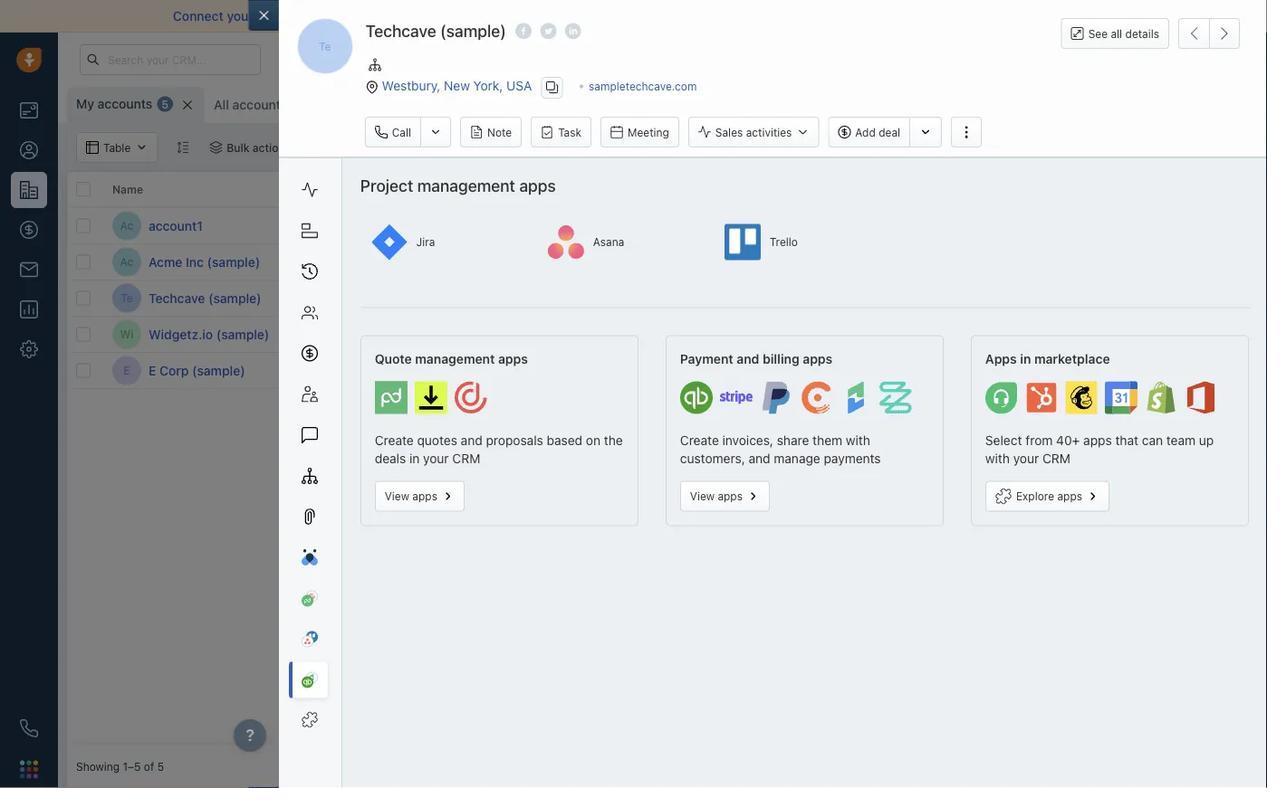Task type: locate. For each thing, give the bounding box(es) containing it.
0 horizontal spatial crm
[[452, 451, 480, 466]]

click up apps in marketplace
[[1037, 328, 1062, 341]]

+ click to add for 5,600
[[1027, 328, 1098, 341]]

2 view apps from the left
[[690, 490, 743, 503]]

your inside select from 40+ apps that can team up with your crm
[[1013, 451, 1039, 466]]

sales activities button
[[688, 117, 828, 147], [688, 117, 819, 147]]

and
[[453, 9, 476, 24], [737, 351, 759, 366], [461, 433, 482, 448], [749, 451, 770, 466]]

0 vertical spatial + add task
[[891, 292, 946, 305]]

row group
[[67, 208, 339, 389], [339, 208, 1267, 389]]

john down the trello
[[777, 292, 802, 305]]

crm down quotes
[[452, 451, 480, 466]]

grid
[[67, 172, 1267, 745]]

1 vertical spatial $
[[619, 326, 629, 343]]

0 horizontal spatial with
[[846, 433, 870, 448]]

grid containing $ 3,200
[[67, 172, 1267, 745]]

crm
[[452, 451, 480, 466], [1042, 451, 1071, 466]]

0 horizontal spatial in
[[409, 451, 420, 466]]

1 ac from the top
[[120, 220, 134, 232]]

in right deals
[[409, 451, 420, 466]]

0 vertical spatial john smith
[[777, 292, 835, 305]]

dialog
[[248, 0, 1267, 789]]

0 vertical spatial j image
[[349, 320, 378, 349]]

click down 5036153947 link
[[1173, 363, 1198, 375]]

0 horizontal spatial your
[[227, 9, 254, 24]]

1 $ from the top
[[619, 289, 629, 307]]

create up deals
[[375, 433, 414, 448]]

2 john smith from the top
[[777, 328, 835, 341]]

dialog containing techcave (sample)
[[248, 0, 1267, 789]]

your down quotes
[[423, 451, 449, 466]]

applied
[[370, 141, 409, 154]]

0 vertical spatial container_wx8msf4aqz5i3rn1 image
[[760, 256, 773, 269]]

of right sync
[[594, 9, 606, 24]]

my inside button
[[305, 97, 323, 112]]

2 + add task from the top
[[891, 365, 946, 377]]

accounts right the all
[[232, 97, 287, 112]]

$
[[619, 289, 629, 307], [619, 326, 629, 343], [619, 362, 629, 379]]

meeting
[[628, 126, 669, 138]]

connect
[[173, 9, 224, 24]]

john up share
[[777, 364, 802, 377]]

trello
[[770, 236, 798, 249]]

(sample) inside 'widgetz.io (sample)' link
[[216, 327, 269, 342]]

0 horizontal spatial accounts
[[97, 96, 152, 111]]

1 vertical spatial j image
[[349, 356, 378, 385]]

2 vertical spatial john smith
[[777, 364, 835, 377]]

meeting button
[[600, 117, 679, 147]]

te up wi at the top
[[121, 292, 133, 305]]

john for 0
[[777, 364, 802, 377]]

5 down search your crm... text field
[[161, 98, 169, 110]]

1 horizontal spatial my
[[305, 97, 323, 112]]

container_wx8msf4aqz5i3rn1 image left bulk
[[209, 141, 222, 154]]

0 horizontal spatial te
[[121, 292, 133, 305]]

+ click to add down 5036153947 link
[[1163, 363, 1234, 375]]

5
[[161, 98, 169, 110], [157, 761, 164, 773]]

quote
[[375, 351, 412, 366]]

your for quote management apps
[[423, 451, 449, 466]]

0 vertical spatial john
[[777, 292, 802, 305]]

1 vertical spatial of
[[144, 761, 154, 773]]

2 view apps button from the left
[[680, 481, 770, 512]]

0 horizontal spatial techcave
[[149, 291, 205, 306]]

with inside select from 40+ apps that can team up with your crm
[[985, 451, 1010, 466]]

press space to select this row. row containing account1
[[67, 208, 339, 245]]

e left 'corp'
[[149, 363, 156, 378]]

2 vertical spatial in
[[409, 451, 420, 466]]

1 vertical spatial + add task
[[891, 365, 946, 377]]

marketplace
[[1034, 351, 1110, 366]]

what's new image
[[1136, 54, 1148, 67]]

0 vertical spatial $
[[619, 289, 629, 307]]

send email image
[[1088, 52, 1100, 67]]

click for $ 0
[[1037, 364, 1062, 377]]

your left mailbox
[[227, 9, 254, 24]]

1 vertical spatial task
[[925, 365, 946, 377]]

1 view from the left
[[385, 490, 409, 503]]

3 $ from the top
[[619, 362, 629, 379]]

1 vertical spatial techcave
[[149, 291, 205, 306]]

accounts inside button
[[379, 97, 434, 112]]

+ click to add for 3,200
[[1027, 292, 1098, 305]]

0 vertical spatial task
[[925, 292, 946, 305]]

email
[[610, 9, 641, 24]]

0 vertical spatial techcave
[[366, 21, 436, 40]]

call
[[392, 126, 411, 138]]

of right 1–5
[[144, 761, 154, 773]]

management down widgetz.io link in the top of the page
[[415, 351, 495, 366]]

0 vertical spatial techcave (sample)
[[366, 21, 506, 40]]

apps down customers, at bottom
[[718, 490, 743, 503]]

from left 40+
[[1026, 433, 1053, 448]]

1 horizontal spatial view
[[690, 490, 715, 503]]

1 smith from the top
[[805, 292, 835, 305]]

view apps button down deals
[[375, 481, 465, 512]]

john for 5,600
[[777, 328, 802, 341]]

container_wx8msf4aqz5i3rn1 image left due
[[891, 328, 904, 341]]

management down the note button
[[417, 176, 515, 195]]

my territory accounts
[[305, 97, 434, 112]]

1 j image from the top
[[349, 320, 378, 349]]

and right quotes
[[461, 433, 482, 448]]

1 view apps from the left
[[385, 490, 437, 503]]

0 vertical spatial smith
[[805, 292, 835, 305]]

widgetz.io
[[149, 327, 213, 342]]

deals
[[375, 451, 406, 466]]

payments
[[824, 451, 881, 466]]

view apps button down customers, at bottom
[[680, 481, 770, 512]]

all accounts button
[[205, 87, 296, 123], [214, 97, 287, 112]]

view down deals
[[385, 490, 409, 503]]

create for create invoices, share them with customers, and manage payments
[[680, 433, 719, 448]]

task
[[925, 292, 946, 305], [925, 365, 946, 377]]

wi
[[120, 328, 134, 341]]

container_wx8msf4aqz5i3rn1 image down the trello
[[760, 256, 773, 269]]

1 task from the top
[[925, 292, 946, 305]]

1 row group from the left
[[67, 208, 339, 389]]

enable
[[479, 9, 519, 24]]

my territory accounts button up call at the left top of the page
[[296, 87, 441, 123]]

0 horizontal spatial create
[[375, 433, 414, 448]]

my accounts link
[[76, 95, 152, 113]]

acme inc (sample)
[[149, 255, 260, 269]]

0 vertical spatial in
[[995, 328, 1004, 341]]

sampletechcave.com link
[[589, 80, 697, 93]]

0 horizontal spatial my
[[76, 96, 94, 111]]

3 more... button
[[446, 92, 528, 118]]

showing
[[76, 761, 120, 773]]

(sample) inside e corp (sample) link
[[192, 363, 245, 378]]

0 vertical spatial 5
[[161, 98, 169, 110]]

techcave (sample) down acme inc (sample) link
[[149, 291, 261, 306]]

e for e
[[124, 364, 130, 377]]

from
[[1046, 9, 1074, 24], [1026, 433, 1053, 448]]

container_wx8msf4aqz5i3rn1 image
[[760, 256, 773, 269], [760, 328, 773, 341]]

+ click to add down days
[[1027, 364, 1098, 377]]

1 horizontal spatial of
[[594, 9, 606, 24]]

(sample) up widgetz.io (sample)
[[208, 291, 261, 306]]

bulk actions button
[[198, 132, 303, 163]]

apps
[[519, 176, 556, 195], [498, 351, 528, 366], [803, 351, 833, 366], [1083, 433, 1112, 448], [412, 490, 437, 503], [718, 490, 743, 503], [1057, 490, 1082, 503]]

(sample) right inc
[[207, 255, 260, 269]]

and down invoices,
[[749, 451, 770, 466]]

1 vertical spatial management
[[415, 351, 495, 366]]

0 horizontal spatial e
[[124, 364, 130, 377]]

5,600
[[632, 326, 672, 343]]

1 horizontal spatial accounts
[[232, 97, 287, 112]]

container_wx8msf4aqz5i3rn1 image up the trello
[[760, 220, 773, 232]]

in inside press space to select this row. row
[[995, 328, 1004, 341]]

1 horizontal spatial techcave
[[366, 21, 436, 40]]

apps
[[985, 351, 1017, 366]]

call link
[[365, 117, 420, 147]]

0 vertical spatial management
[[417, 176, 515, 195]]

cell
[[882, 208, 1018, 244], [1018, 208, 1154, 244], [882, 245, 1018, 280], [1018, 245, 1154, 280]]

2 vertical spatial add
[[901, 365, 921, 377]]

te button
[[297, 18, 353, 74]]

1 view apps button from the left
[[375, 481, 465, 512]]

see all details button
[[1061, 18, 1169, 49]]

in for due
[[995, 328, 1004, 341]]

1 vertical spatial container_wx8msf4aqz5i3rn1 image
[[760, 328, 773, 341]]

in down days
[[1020, 351, 1031, 366]]

my territory accounts button up the call button
[[305, 97, 434, 112]]

1 horizontal spatial in
[[995, 328, 1004, 341]]

0 vertical spatial sampletechcave.com
[[589, 80, 697, 93]]

2 create from the left
[[680, 433, 719, 448]]

1 + add task from the top
[[891, 292, 946, 305]]

1 horizontal spatial te
[[319, 40, 331, 52]]

create for create quotes and proposals based on the deals in your crm
[[375, 433, 414, 448]]

bulk
[[227, 141, 250, 154]]

techcave (sample) up westbury, new york, usa
[[366, 21, 506, 40]]

with inside create invoices, share them with customers, and manage payments
[[846, 433, 870, 448]]

ac left acme
[[120, 256, 134, 268]]

project management apps
[[360, 176, 556, 195]]

+ click to add up marketplace
[[1027, 328, 1098, 341]]

apps down quotes
[[412, 490, 437, 503]]

ac down name
[[120, 220, 134, 232]]

view apps down deals
[[385, 490, 437, 503]]

view apps down customers, at bottom
[[690, 490, 743, 503]]

call button
[[365, 117, 420, 147]]

see
[[1088, 27, 1108, 40]]

start
[[1014, 9, 1042, 24]]

row group containing account1
[[67, 208, 339, 389]]

bulk actions
[[227, 141, 291, 154]]

share
[[777, 433, 809, 448]]

(sample) down the techcave (sample) link
[[216, 327, 269, 342]]

john smith for $ 0
[[777, 364, 835, 377]]

$ left 3,200 in the top of the page
[[619, 289, 629, 307]]

task for $ 3,200
[[925, 292, 946, 305]]

facebook circled image
[[515, 21, 532, 40]]

ac for acme inc (sample)
[[120, 256, 134, 268]]

add
[[855, 126, 876, 138], [901, 292, 921, 305], [901, 365, 921, 377]]

+ click to add up days
[[1027, 292, 1098, 305]]

widgetz.io (sample)
[[149, 327, 269, 342]]

1 horizontal spatial view apps
[[690, 490, 743, 503]]

(sample) inside the techcave (sample) link
[[208, 291, 261, 306]]

apps inside explore apps button
[[1057, 490, 1082, 503]]

+
[[1027, 292, 1034, 305], [891, 292, 898, 305], [1027, 328, 1034, 341], [1163, 363, 1170, 375], [484, 364, 490, 377], [1027, 364, 1034, 377], [891, 365, 898, 377]]

sampletechcave.com up meeting button
[[589, 80, 697, 93]]

westbury, new york, usa link
[[382, 78, 532, 93]]

container_wx8msf4aqz5i3rn1 image left 1
[[314, 141, 327, 154]]

crm inside create quotes and proposals based on the deals in your crm
[[452, 451, 480, 466]]

j image for $ 5,600
[[349, 320, 378, 349]]

1 create from the left
[[375, 433, 414, 448]]

john smith up billing
[[777, 328, 835, 341]]

2 task from the top
[[925, 365, 946, 377]]

container_wx8msf4aqz5i3rn1 image
[[209, 141, 222, 154], [314, 141, 327, 154], [760, 220, 773, 232], [891, 328, 904, 341], [760, 365, 773, 377]]

up
[[1199, 433, 1214, 448]]

your inside create quotes and proposals based on the deals in your crm
[[423, 451, 449, 466]]

john up billing
[[777, 328, 802, 341]]

te down improve
[[319, 40, 331, 52]]

jira
[[416, 236, 435, 249]]

deliverability
[[373, 9, 450, 24]]

2 $ from the top
[[619, 326, 629, 343]]

1–5
[[123, 761, 141, 773]]

create inside create quotes and proposals based on the deals in your crm
[[375, 433, 414, 448]]

1 horizontal spatial view apps button
[[680, 481, 770, 512]]

2 row group from the left
[[339, 208, 1267, 389]]

e down wi at the top
[[124, 364, 130, 377]]

related contacts
[[348, 183, 438, 196]]

apps left that
[[1083, 433, 1112, 448]]

1 vertical spatial techcave (sample)
[[149, 291, 261, 306]]

2 vertical spatial smith
[[805, 364, 835, 377]]

2 john from the top
[[777, 328, 802, 341]]

my for my accounts 5
[[76, 96, 94, 111]]

add for $ 3,200
[[901, 292, 921, 305]]

customers,
[[680, 451, 745, 466]]

(sample) down 'widgetz.io (sample)' link
[[192, 363, 245, 378]]

techcave (sample)
[[366, 21, 506, 40], [149, 291, 261, 306]]

1 vertical spatial john
[[777, 328, 802, 341]]

accounts down search your crm... text field
[[97, 96, 152, 111]]

press space to select this row. row containing acme inc (sample)
[[67, 245, 339, 281]]

e for e corp (sample)
[[149, 363, 156, 378]]

row group containing $ 3,200
[[339, 208, 1267, 389]]

0 horizontal spatial techcave (sample)
[[149, 291, 261, 306]]

filter
[[342, 141, 367, 154]]

1 vertical spatial smith
[[805, 328, 835, 341]]

click down days
[[1037, 364, 1062, 377]]

0 horizontal spatial view apps button
[[375, 481, 465, 512]]

container_wx8msf4aqz5i3rn1 image inside bulk actions button
[[209, 141, 222, 154]]

quotes
[[417, 433, 457, 448]]

2 smith from the top
[[805, 328, 835, 341]]

2 vertical spatial john
[[777, 364, 802, 377]]

in left 2
[[995, 328, 1004, 341]]

0
[[632, 362, 641, 379]]

(sample) left facebook circled image
[[440, 21, 506, 40]]

from right "start"
[[1046, 9, 1074, 24]]

container_wx8msf4aqz5i3rn1 image up the payment and billing apps at right
[[760, 328, 773, 341]]

john smith down the trello
[[777, 292, 835, 305]]

$ for $ 5,600
[[619, 326, 629, 343]]

0 horizontal spatial view apps
[[385, 490, 437, 503]]

+ add task
[[891, 292, 946, 305], [891, 365, 946, 377]]

2-
[[522, 9, 536, 24]]

task for $ 0
[[925, 365, 946, 377]]

in
[[995, 328, 1004, 341], [1020, 351, 1031, 366], [409, 451, 420, 466]]

+ add task for $ 0
[[891, 365, 946, 377]]

1 horizontal spatial techcave (sample)
[[366, 21, 506, 40]]

with down 'select'
[[985, 451, 1010, 466]]

3 john smith from the top
[[777, 364, 835, 377]]

2 j image from the top
[[349, 356, 378, 385]]

0 vertical spatial ac
[[120, 220, 134, 232]]

2 horizontal spatial your
[[1013, 451, 1039, 466]]

1 vertical spatial ac
[[120, 256, 134, 268]]

1 vertical spatial sampletechcave.com
[[484, 292, 592, 305]]

create
[[375, 433, 414, 448], [680, 433, 719, 448]]

in inside create quotes and proposals based on the deals in your crm
[[409, 451, 420, 466]]

your down 'select'
[[1013, 451, 1039, 466]]

freshworks switcher image
[[20, 761, 38, 779]]

1 vertical spatial te
[[121, 292, 133, 305]]

view apps
[[385, 490, 437, 503], [690, 490, 743, 503]]

2 view from the left
[[690, 490, 715, 503]]

2 crm from the left
[[1042, 451, 1071, 466]]

1 john smith from the top
[[777, 292, 835, 305]]

2 horizontal spatial accounts
[[379, 97, 434, 112]]

management
[[417, 176, 515, 195], [415, 351, 495, 366]]

1 vertical spatial with
[[985, 451, 1010, 466]]

create up customers, at bottom
[[680, 433, 719, 448]]

1 horizontal spatial e
[[149, 363, 156, 378]]

add for 3,200
[[1079, 292, 1098, 305]]

techcave up widgetz.io
[[149, 291, 205, 306]]

view down customers, at bottom
[[690, 490, 715, 503]]

accounts down westbury,
[[379, 97, 434, 112]]

crm inside select from 40+ apps that can team up with your crm
[[1042, 451, 1071, 466]]

click up days
[[1037, 292, 1062, 305]]

related
[[348, 183, 388, 196]]

press space to select this row. row
[[67, 208, 339, 245], [339, 208, 1267, 245], [67, 245, 339, 281], [339, 245, 1267, 281], [67, 281, 339, 317], [339, 281, 1267, 317], [67, 317, 339, 353], [339, 317, 1267, 353], [67, 353, 339, 389], [339, 353, 1267, 389]]

1 horizontal spatial crm
[[1042, 451, 1071, 466]]

$ for $ 3,200
[[619, 289, 629, 307]]

+ add task for $ 3,200
[[891, 292, 946, 305]]

$ left 5,600 in the top of the page
[[619, 326, 629, 343]]

smith for 5,600
[[805, 328, 835, 341]]

j image
[[349, 320, 378, 349], [349, 356, 378, 385]]

my
[[76, 96, 94, 111], [305, 97, 323, 112]]

1 vertical spatial in
[[1020, 351, 1031, 366]]

1 crm from the left
[[452, 451, 480, 466]]

3 smith from the top
[[805, 364, 835, 377]]

of
[[594, 9, 606, 24], [144, 761, 154, 773]]

acme
[[149, 255, 182, 269]]

territory
[[327, 97, 376, 112]]

inc
[[186, 255, 204, 269]]

select
[[985, 433, 1022, 448]]

sampletechcave.com down sampleacme.com
[[484, 292, 592, 305]]

more...
[[481, 99, 518, 111]]

5 right 1–5
[[157, 761, 164, 773]]

1 horizontal spatial your
[[423, 451, 449, 466]]

2 horizontal spatial in
[[1020, 351, 1031, 366]]

3
[[471, 99, 478, 111]]

1 vertical spatial add
[[901, 292, 921, 305]]

$ left 0
[[619, 362, 629, 379]]

5036153947 link
[[1163, 325, 1229, 344]]

john smith up share
[[777, 364, 835, 377]]

s image
[[349, 284, 378, 313]]

2 vertical spatial $
[[619, 362, 629, 379]]

0 vertical spatial te
[[319, 40, 331, 52]]

press space to select this row. row containing widgetz.io (sample)
[[67, 317, 339, 353]]

view for create quotes and proposals based on the deals in your crm
[[385, 490, 409, 503]]

explore apps
[[1016, 490, 1082, 503]]

westbury,
[[382, 78, 440, 93]]

create inside create invoices, share them with customers, and manage payments
[[680, 433, 719, 448]]

0 horizontal spatial view
[[385, 490, 409, 503]]

with up payments
[[846, 433, 870, 448]]

view apps button for manage
[[680, 481, 770, 512]]

techcave up westbury,
[[366, 21, 436, 40]]

sampletechcave.com
[[589, 80, 697, 93], [484, 292, 592, 305]]

0 vertical spatial add
[[855, 126, 876, 138]]

1 vertical spatial from
[[1026, 433, 1053, 448]]

task
[[558, 126, 581, 138]]

3 john from the top
[[777, 364, 802, 377]]

0 vertical spatial with
[[846, 433, 870, 448]]

1 horizontal spatial create
[[680, 433, 719, 448]]

2 ac from the top
[[120, 256, 134, 268]]

don't
[[932, 9, 964, 24]]

1 vertical spatial john smith
[[777, 328, 835, 341]]

crm down 40+
[[1042, 451, 1071, 466]]

⌘ o
[[537, 99, 559, 111]]

1 horizontal spatial with
[[985, 451, 1010, 466]]

activities
[[746, 126, 792, 138]]

te inside button
[[319, 40, 331, 52]]

apps right explore
[[1057, 490, 1082, 503]]



Task type: vqa. For each thing, say whether or not it's contained in the screenshot.


Task type: describe. For each thing, give the bounding box(es) containing it.
so
[[890, 9, 904, 24]]

$ 3,200
[[619, 289, 672, 307]]

connect your mailbox to improve deliverability and enable 2-way sync of email conversations.
[[173, 9, 732, 24]]

press space to select this row. row containing e corp (sample)
[[67, 353, 339, 389]]

accounts for my
[[97, 96, 152, 111]]

asana
[[593, 236, 624, 249]]

improve
[[322, 9, 370, 24]]

showing 1–5 of 5
[[76, 761, 164, 773]]

my for my territory accounts
[[305, 97, 323, 112]]

1 filter applied
[[334, 141, 409, 154]]

see all details
[[1088, 27, 1159, 40]]

linkedin circled image
[[565, 21, 581, 40]]

name
[[112, 183, 143, 196]]

0 vertical spatial of
[[594, 9, 606, 24]]

days
[[1017, 328, 1041, 341]]

+ click to add for 0
[[1027, 364, 1098, 377]]

explore apps button
[[985, 481, 1109, 512]]

from inside select from 40+ apps that can team up with your crm
[[1026, 433, 1053, 448]]

phone element
[[11, 711, 47, 747]]

0 horizontal spatial of
[[144, 761, 154, 773]]

in for apps
[[1020, 351, 1031, 366]]

add deal
[[855, 126, 900, 138]]

Search your CRM... text field
[[80, 44, 261, 75]]

1 john from the top
[[777, 292, 802, 305]]

sales
[[715, 126, 743, 138]]

acme inc (sample) link
[[149, 253, 260, 271]]

john smith for $ 5,600
[[777, 328, 835, 341]]

$ for $ 0
[[619, 362, 629, 379]]

e corp (sample)
[[149, 363, 245, 378]]

note
[[487, 126, 512, 138]]

and inside create quotes and proposals based on the deals in your crm
[[461, 433, 482, 448]]

add for 5,600
[[1079, 328, 1098, 341]]

my accounts 5
[[76, 96, 169, 111]]

$ 0
[[619, 362, 641, 379]]

te inside press space to select this row. row
[[121, 292, 133, 305]]

and left enable
[[453, 9, 476, 24]]

task button
[[531, 117, 591, 147]]

quote management apps
[[375, 351, 528, 366]]

sampletechcave.com inside press space to select this row. row
[[484, 292, 592, 305]]

l image
[[349, 248, 378, 277]]

apps down task button
[[519, 176, 556, 195]]

and left billing
[[737, 351, 759, 366]]

phone image
[[20, 720, 38, 738]]

the
[[604, 433, 623, 448]]

apps down widgetz.io
[[498, 351, 528, 366]]

1
[[334, 141, 340, 154]]

container_wx8msf4aqz5i3rn1 image inside 1 filter applied button
[[314, 141, 327, 154]]

team
[[1166, 433, 1196, 448]]

close image
[[1240, 12, 1249, 21]]

crm for and
[[452, 451, 480, 466]]

press space to select this row. row containing $ 3,200
[[339, 281, 1267, 317]]

sales activities
[[715, 126, 792, 138]]

view apps for create quotes and proposals based on the deals in your crm
[[385, 490, 437, 503]]

all accounts
[[214, 97, 287, 112]]

billing
[[763, 351, 799, 366]]

explore
[[1016, 490, 1054, 503]]

ac for account1
[[120, 220, 134, 232]]

press space to select this row. row containing techcave (sample)
[[67, 281, 339, 317]]

press space to select this row. row containing $ 5,600
[[339, 317, 1267, 353]]

scratch.
[[1077, 9, 1126, 24]]

management for quote
[[415, 351, 495, 366]]

press space to select this row. row containing $ 0
[[339, 353, 1267, 389]]

view for create invoices, share them with customers, and manage payments
[[690, 490, 715, 503]]

3 more...
[[471, 99, 518, 111]]

due in 2 days
[[973, 328, 1041, 341]]

invoices,
[[722, 433, 773, 448]]

apps right billing
[[803, 351, 833, 366]]

payment
[[680, 351, 733, 366]]

add for 0
[[1079, 364, 1098, 377]]

actions
[[252, 141, 291, 154]]

e corp (sample) link
[[149, 362, 245, 380]]

container_wx8msf4aqz5i3rn1 image right payment
[[760, 365, 773, 377]]

westbury, new york, usa
[[382, 78, 532, 93]]

that
[[1115, 433, 1138, 448]]

note button
[[460, 117, 522, 147]]

conversations.
[[645, 9, 732, 24]]

1 container_wx8msf4aqz5i3rn1 image from the top
[[760, 256, 773, 269]]

add deal button
[[828, 117, 909, 147]]

payment and billing apps
[[680, 351, 833, 366]]

j image for $ 0
[[349, 356, 378, 385]]

project
[[360, 176, 413, 195]]

o
[[550, 99, 559, 111]]

corp
[[159, 363, 189, 378]]

widgetz.io (sample) link
[[149, 326, 269, 344]]

on
[[586, 433, 601, 448]]

account1 link
[[149, 217, 203, 235]]

management for project
[[417, 176, 515, 195]]

way
[[536, 9, 559, 24]]

select from 40+ apps that can team up with your crm
[[985, 433, 1214, 466]]

add for $ 0
[[901, 365, 921, 377]]

techcave inside press space to select this row. row
[[149, 291, 205, 306]]

smith for 0
[[805, 364, 835, 377]]

all
[[214, 97, 229, 112]]

press space to select this row. row containing sampleacme.com
[[339, 245, 1267, 281]]

mailbox
[[257, 9, 303, 24]]

5 inside my accounts 5
[[161, 98, 169, 110]]

crm for 40+
[[1042, 451, 1071, 466]]

based
[[547, 433, 582, 448]]

your for apps in marketplace
[[1013, 451, 1039, 466]]

due
[[973, 328, 992, 341]]

twitter circled image
[[540, 21, 556, 40]]

website
[[484, 183, 527, 196]]

sync
[[563, 9, 591, 24]]

techcave (sample) link
[[149, 289, 261, 307]]

sampleacme.com link
[[484, 256, 573, 268]]

details
[[1125, 27, 1159, 40]]

view apps for create invoices, share them with customers, and manage payments
[[690, 490, 743, 503]]

2
[[1007, 328, 1014, 341]]

click down widgetz.io
[[494, 364, 519, 377]]

+ click to add down widgetz.io
[[484, 364, 554, 377]]

apps inside select from 40+ apps that can team up with your crm
[[1083, 433, 1112, 448]]

1 filter applied button
[[303, 132, 420, 163]]

so you don't have to start from scratch.
[[890, 9, 1126, 24]]

view apps button for deals
[[375, 481, 465, 512]]

5036153947
[[1163, 326, 1229, 339]]

(sample) inside acme inc (sample) link
[[207, 255, 260, 269]]

name row
[[67, 172, 339, 208]]

add inside add deal button
[[855, 126, 876, 138]]

click for $ 5,600
[[1037, 328, 1062, 341]]

2 container_wx8msf4aqz5i3rn1 image from the top
[[760, 328, 773, 341]]

click for $ 3,200
[[1037, 292, 1062, 305]]

0 vertical spatial from
[[1046, 9, 1074, 24]]

manage
[[774, 451, 820, 466]]

1 vertical spatial 5
[[157, 761, 164, 773]]

40+
[[1056, 433, 1080, 448]]

and inside create invoices, share them with customers, and manage payments
[[749, 451, 770, 466]]

york,
[[473, 78, 503, 93]]

accounts for all
[[232, 97, 287, 112]]

can
[[1142, 433, 1163, 448]]



